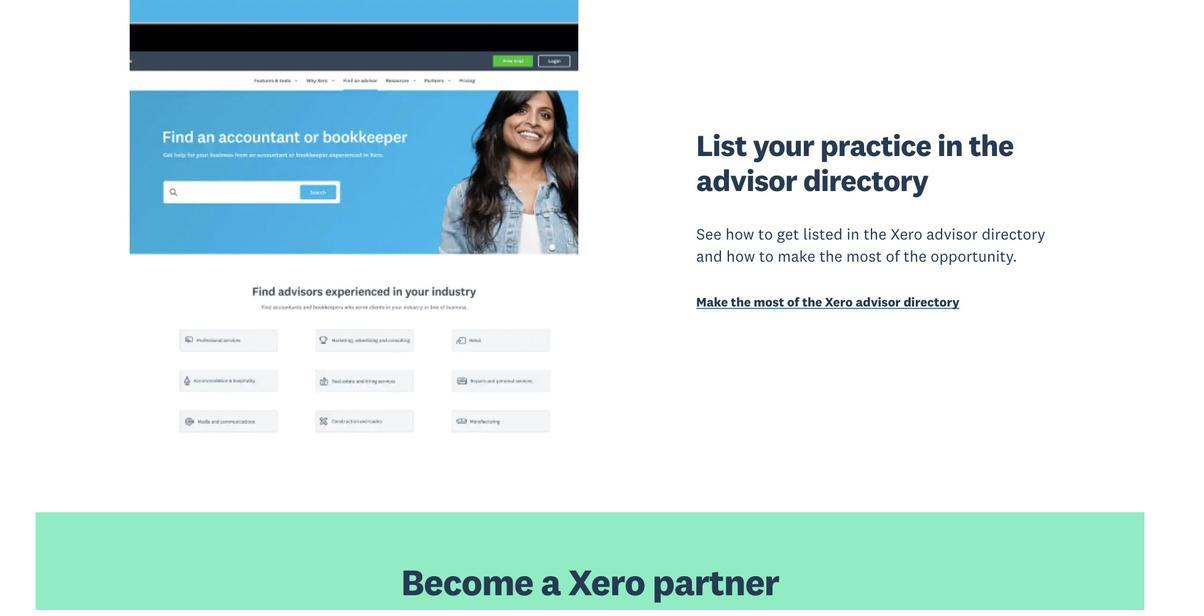 Task type: locate. For each thing, give the bounding box(es) containing it.
most
[[847, 247, 882, 266], [754, 294, 785, 310]]

opportunity.
[[931, 247, 1018, 266]]

make
[[697, 294, 728, 310]]

listed
[[804, 224, 843, 244]]

1 vertical spatial in
[[847, 224, 860, 244]]

2 horizontal spatial advisor
[[927, 224, 978, 244]]

to left get at the top right of page
[[759, 224, 773, 244]]

advisor inside see how to get listed in the xero advisor directory and how to make the most of the opportunity.
[[927, 224, 978, 244]]

2 vertical spatial advisor
[[856, 294, 901, 310]]

2 horizontal spatial xero
[[891, 224, 923, 244]]

of inside see how to get listed in the xero advisor directory and how to make the most of the opportunity.
[[886, 247, 900, 266]]

most up make the most of the xero advisor directory link
[[847, 247, 882, 266]]

how right see
[[726, 224, 755, 244]]

become
[[401, 560, 534, 606]]

a
[[541, 560, 561, 606]]

practice
[[821, 127, 932, 164]]

of down make
[[788, 294, 800, 310]]

1 vertical spatial most
[[754, 294, 785, 310]]

0 vertical spatial xero
[[891, 224, 923, 244]]

make the most of the xero advisor directory
[[697, 294, 960, 310]]

most down make
[[754, 294, 785, 310]]

1 vertical spatial of
[[788, 294, 800, 310]]

how
[[726, 224, 755, 244], [727, 247, 756, 266]]

how right and
[[727, 247, 756, 266]]

list your practice in the advisor directory
[[697, 127, 1014, 199]]

of up make the most of the xero advisor directory link
[[886, 247, 900, 266]]

directory
[[804, 162, 929, 199], [982, 224, 1046, 244], [904, 294, 960, 310]]

0 vertical spatial directory
[[804, 162, 929, 199]]

1 horizontal spatial xero
[[826, 294, 853, 310]]

0 horizontal spatial in
[[847, 224, 860, 244]]

the
[[969, 127, 1014, 164], [864, 224, 887, 244], [820, 247, 843, 266], [904, 247, 927, 266], [731, 294, 751, 310], [803, 294, 823, 310]]

directory inside make the most of the xero advisor directory link
[[904, 294, 960, 310]]

0 vertical spatial advisor
[[697, 162, 798, 199]]

1 horizontal spatial of
[[886, 247, 900, 266]]

1 horizontal spatial advisor
[[856, 294, 901, 310]]

1 vertical spatial directory
[[982, 224, 1046, 244]]

make the most of the xero advisor directory link
[[697, 294, 1051, 313]]

2 vertical spatial xero
[[569, 560, 645, 606]]

0 vertical spatial of
[[886, 247, 900, 266]]

become a xero partner
[[401, 560, 780, 606]]

0 vertical spatial in
[[938, 127, 963, 164]]

1 horizontal spatial in
[[938, 127, 963, 164]]

2 vertical spatial directory
[[904, 294, 960, 310]]

see how to get listed in the xero advisor directory and how to make the most of the opportunity.
[[697, 224, 1046, 266]]

1 vertical spatial advisor
[[927, 224, 978, 244]]

and
[[697, 247, 723, 266]]

1 vertical spatial xero
[[826, 294, 853, 310]]

most inside see how to get listed in the xero advisor directory and how to make the most of the opportunity.
[[847, 247, 882, 266]]

directory inside list your practice in the advisor directory
[[804, 162, 929, 199]]

list
[[697, 127, 747, 164]]

to
[[759, 224, 773, 244], [760, 247, 774, 266]]

advisor
[[697, 162, 798, 199], [927, 224, 978, 244], [856, 294, 901, 310]]

of
[[886, 247, 900, 266], [788, 294, 800, 310]]

xero inside see how to get listed in the xero advisor directory and how to make the most of the opportunity.
[[891, 224, 923, 244]]

0 horizontal spatial advisor
[[697, 162, 798, 199]]

in inside see how to get listed in the xero advisor directory and how to make the most of the opportunity.
[[847, 224, 860, 244]]

xero
[[891, 224, 923, 244], [826, 294, 853, 310], [569, 560, 645, 606]]

0 horizontal spatial xero
[[569, 560, 645, 606]]

in
[[938, 127, 963, 164], [847, 224, 860, 244]]

0 vertical spatial to
[[759, 224, 773, 244]]

0 vertical spatial most
[[847, 247, 882, 266]]

1 horizontal spatial most
[[847, 247, 882, 266]]

0 vertical spatial how
[[726, 224, 755, 244]]

0 horizontal spatial of
[[788, 294, 800, 310]]

to left make
[[760, 247, 774, 266]]

0 horizontal spatial most
[[754, 294, 785, 310]]



Task type: describe. For each thing, give the bounding box(es) containing it.
partner
[[653, 560, 780, 606]]

in inside list your practice in the advisor directory
[[938, 127, 963, 164]]

advisor inside list your practice in the advisor directory
[[697, 162, 798, 199]]

see
[[697, 224, 722, 244]]

your
[[753, 127, 815, 164]]

1 vertical spatial how
[[727, 247, 756, 266]]

the inside list your practice in the advisor directory
[[969, 127, 1014, 164]]

get
[[777, 224, 800, 244]]

1 vertical spatial to
[[760, 247, 774, 266]]

directory inside see how to get listed in the xero advisor directory and how to make the most of the opportunity.
[[982, 224, 1046, 244]]

make
[[778, 247, 816, 266]]



Task type: vqa. For each thing, say whether or not it's contained in the screenshot.
the middle Directory
yes



